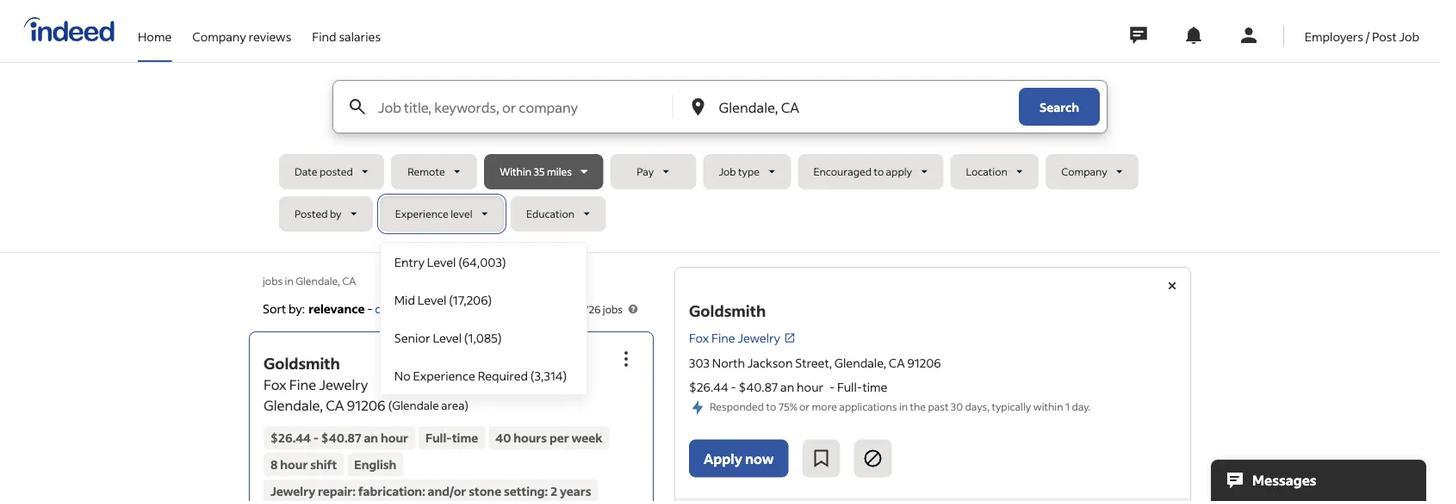 Task type: locate. For each thing, give the bounding box(es) containing it.
2 vertical spatial jewelry
[[271, 484, 316, 499]]

entry level (64,003)
[[395, 254, 506, 270]]

glendale, down goldsmith button
[[264, 397, 323, 414]]

no experience required (3,314)
[[395, 368, 567, 383]]

by:
[[289, 301, 305, 316]]

education
[[526, 207, 575, 221]]

$26.44 up 8 hour shift on the left of page
[[271, 430, 311, 446]]

repair:
[[318, 484, 356, 499]]

ca inside goldsmith fox fine jewelry glendale, ca 91206 ( glendale area )
[[326, 397, 344, 414]]

0 vertical spatial goldsmith
[[689, 301, 766, 321]]

an
[[781, 380, 795, 395], [364, 430, 378, 446]]

91206 left (
[[347, 397, 386, 414]]

1 vertical spatial an
[[364, 430, 378, 446]]

menu containing entry level (64,003)
[[380, 242, 588, 396]]

glendale, up "sort by: relevance - date"
[[296, 274, 340, 287]]

fine down goldsmith button
[[289, 376, 317, 394]]

menu
[[380, 242, 588, 396]]

1 vertical spatial experience
[[413, 368, 476, 383]]

1 vertical spatial $40.87
[[321, 430, 362, 446]]

jobs up the sort
[[263, 274, 283, 287]]

0 horizontal spatial company
[[192, 28, 246, 44]]

jewelry down goldsmith button
[[319, 376, 368, 394]]

1 vertical spatial jobs
[[603, 302, 623, 316]]

0 vertical spatial experience
[[395, 207, 449, 221]]

responded
[[710, 400, 764, 413]]

fine up north
[[712, 330, 736, 346]]

None search field
[[279, 80, 1162, 396]]

1 vertical spatial company
[[1062, 165, 1108, 178]]

0 horizontal spatial an
[[364, 430, 378, 446]]

1 vertical spatial 91206
[[347, 397, 386, 414]]

1 horizontal spatial in
[[900, 400, 908, 413]]

fox down goldsmith button
[[264, 376, 287, 394]]

2 vertical spatial hour
[[280, 457, 308, 473]]

location
[[966, 165, 1008, 178]]

to
[[874, 165, 884, 178], [767, 400, 777, 413]]

0 horizontal spatial 91206
[[347, 397, 386, 414]]

0 horizontal spatial to
[[767, 400, 777, 413]]

experience inside experience level dropdown button
[[395, 207, 449, 221]]

1 vertical spatial job
[[719, 165, 736, 178]]

1 horizontal spatial to
[[874, 165, 884, 178]]

level
[[427, 254, 456, 270], [418, 292, 447, 308], [433, 330, 462, 346]]

0 vertical spatial hour
[[797, 380, 824, 395]]

91206 up the on the bottom right of the page
[[908, 355, 942, 371]]

job right post
[[1400, 28, 1420, 44]]

1 horizontal spatial $26.44
[[689, 380, 729, 395]]

1 horizontal spatial goldsmith
[[689, 301, 766, 321]]

1 vertical spatial fine
[[289, 376, 317, 394]]

full- down area
[[426, 430, 452, 446]]

jackson
[[748, 355, 793, 371]]

(64,003)
[[459, 254, 506, 270]]

reviews
[[249, 28, 292, 44]]

0 vertical spatial company
[[192, 28, 246, 44]]

employers
[[1305, 28, 1364, 44]]

$40.87 for $26.44 - $40.87 an hour - full-time
[[739, 380, 778, 395]]

type
[[739, 165, 760, 178]]

40
[[496, 430, 511, 446]]

years
[[560, 484, 592, 499]]

1 vertical spatial fox
[[264, 376, 287, 394]]

no experience required (3,314) link
[[381, 357, 587, 395]]

0 vertical spatial 91206
[[908, 355, 942, 371]]

company left reviews
[[192, 28, 246, 44]]

experience up area
[[413, 368, 476, 383]]

encouraged to apply button
[[798, 154, 944, 190]]

mid level (17,206)
[[395, 292, 492, 308]]

goldsmith for goldsmith fox fine jewelry glendale, ca 91206 ( glendale area )
[[264, 354, 340, 373]]

level right entry on the bottom of the page
[[427, 254, 456, 270]]

an up 75%
[[781, 380, 795, 395]]

full-time
[[426, 430, 479, 446]]

0 horizontal spatial fine
[[289, 376, 317, 394]]

to left 75%
[[767, 400, 777, 413]]

company inside dropdown button
[[1062, 165, 1108, 178]]

glendale,
[[296, 274, 340, 287], [835, 355, 887, 371], [264, 397, 323, 414]]

1 horizontal spatial time
[[863, 380, 888, 395]]

1 vertical spatial full-
[[426, 430, 452, 446]]

1 vertical spatial glendale,
[[835, 355, 887, 371]]

1 vertical spatial goldsmith
[[264, 354, 340, 373]]

0 vertical spatial an
[[781, 380, 795, 395]]

level right mid
[[418, 292, 447, 308]]

ca
[[342, 274, 356, 287], [889, 355, 905, 371], [326, 397, 344, 414]]

jewelry up jackson
[[738, 330, 781, 346]]

0 vertical spatial fine
[[712, 330, 736, 346]]

0 horizontal spatial time
[[452, 430, 479, 446]]

hour for $26.44 - $40.87 an hour - full-time
[[797, 380, 824, 395]]

jobs left help icon
[[603, 302, 623, 316]]

within 35 miles button
[[484, 154, 604, 190]]

1 horizontal spatial hour
[[381, 430, 409, 446]]

jewelry down 8 hour shift on the left of page
[[271, 484, 316, 499]]

required
[[478, 368, 528, 383]]

find salaries
[[312, 28, 381, 44]]

company
[[192, 28, 246, 44], [1062, 165, 1108, 178]]

fine
[[712, 330, 736, 346], [289, 376, 317, 394]]

messages unread count 0 image
[[1128, 18, 1150, 53]]

75%
[[779, 400, 798, 413]]

senior level (1,085)
[[395, 330, 502, 346]]

typically
[[992, 400, 1032, 413]]

company button
[[1046, 154, 1139, 190]]

ca up relevance
[[342, 274, 356, 287]]

fox fine jewelry
[[689, 330, 781, 346]]

full- up applications
[[838, 380, 863, 395]]

date
[[295, 165, 318, 178]]

to inside 'popup button'
[[874, 165, 884, 178]]

an up english
[[364, 430, 378, 446]]

account image
[[1239, 25, 1260, 46]]

$40.87 up shift
[[321, 430, 362, 446]]

(3,314)
[[531, 368, 567, 383]]

2 horizontal spatial hour
[[797, 380, 824, 395]]

glendale, inside goldsmith fox fine jewelry glendale, ca 91206 ( glendale area )
[[264, 397, 323, 414]]

0 vertical spatial $26.44
[[689, 380, 729, 395]]

stone
[[469, 484, 502, 499]]

0 vertical spatial time
[[863, 380, 888, 395]]

0 horizontal spatial jewelry
[[271, 484, 316, 499]]

time up applications
[[863, 380, 888, 395]]

close job details image
[[1163, 276, 1183, 296]]

goldsmith up the fox fine jewelry
[[689, 301, 766, 321]]

91206 inside goldsmith fox fine jewelry glendale, ca 91206 ( glendale area )
[[347, 397, 386, 414]]

posted
[[295, 207, 328, 221]]

1 vertical spatial level
[[418, 292, 447, 308]]

notifications unread count 0 image
[[1184, 25, 1205, 46]]

1 horizontal spatial company
[[1062, 165, 1108, 178]]

jewelry inside goldsmith fox fine jewelry glendale, ca 91206 ( glendale area )
[[319, 376, 368, 394]]

$26.44 for $26.44 - $40.87 an hour - full-time
[[689, 380, 729, 395]]

1 vertical spatial $26.44
[[271, 430, 311, 446]]

2 vertical spatial ca
[[326, 397, 344, 414]]

hour up or
[[797, 380, 824, 395]]

1 horizontal spatial fox
[[689, 330, 709, 346]]

area
[[442, 398, 465, 413]]

time down )
[[452, 430, 479, 446]]

1 vertical spatial jewelry
[[319, 376, 368, 394]]

fox fine jewelry link
[[689, 329, 796, 348]]

1 horizontal spatial fine
[[712, 330, 736, 346]]

level for mid
[[418, 292, 447, 308]]

jobs in glendale, ca
[[263, 274, 356, 287]]

ca up responded to 75% or more applications in the past 30 days, typically within 1 day.
[[889, 355, 905, 371]]

0 vertical spatial $40.87
[[739, 380, 778, 395]]

$40.87 down jackson
[[739, 380, 778, 395]]

senior level (1,085) link
[[381, 319, 587, 357]]

40 hours per week
[[496, 430, 603, 446]]

0 horizontal spatial job
[[719, 165, 736, 178]]

$40.87
[[739, 380, 778, 395], [321, 430, 362, 446]]

0 vertical spatial jewelry
[[738, 330, 781, 346]]

1 horizontal spatial jewelry
[[319, 376, 368, 394]]

fox up 303
[[689, 330, 709, 346]]

remote button
[[391, 154, 478, 190]]

0 horizontal spatial goldsmith
[[264, 354, 340, 373]]

company reviews
[[192, 28, 292, 44]]

hour down (
[[381, 430, 409, 446]]

level right senior
[[433, 330, 462, 346]]

303 north jackson street, glendale, ca 91206
[[689, 355, 942, 371]]

0 vertical spatial fox
[[689, 330, 709, 346]]

1 horizontal spatial an
[[781, 380, 795, 395]]

0 vertical spatial to
[[874, 165, 884, 178]]

0 horizontal spatial $40.87
[[321, 430, 362, 446]]

search button
[[1019, 88, 1100, 126]]

experience inside no experience required (3,314) link
[[413, 368, 476, 383]]

in left the on the bottom right of the page
[[900, 400, 908, 413]]

fox inside goldsmith fox fine jewelry glendale, ca 91206 ( glendale area )
[[264, 376, 287, 394]]

1 vertical spatial to
[[767, 400, 777, 413]]

apply now
[[704, 450, 774, 468]]

2 horizontal spatial jewelry
[[738, 330, 781, 346]]

0 horizontal spatial in
[[285, 274, 294, 287]]

0 horizontal spatial full-
[[426, 430, 452, 446]]

1 vertical spatial hour
[[381, 430, 409, 446]]

entry
[[395, 254, 425, 270]]

week
[[572, 430, 603, 446]]

1 horizontal spatial jobs
[[603, 302, 623, 316]]

experience level
[[395, 207, 473, 221]]

91206
[[908, 355, 942, 371], [347, 397, 386, 414]]

jewelry repair: fabrication: and/or stone setting: 2 years
[[271, 484, 592, 499]]

in up 'by:'
[[285, 274, 294, 287]]

0 vertical spatial jobs
[[263, 274, 283, 287]]

1 vertical spatial in
[[900, 400, 908, 413]]

company down search button
[[1062, 165, 1108, 178]]

fine inside goldsmith fox fine jewelry glendale, ca 91206 ( glendale area )
[[289, 376, 317, 394]]

2 vertical spatial level
[[433, 330, 462, 346]]

north
[[713, 355, 745, 371]]

ca up $26.44 - $40.87 an hour
[[326, 397, 344, 414]]

shift
[[310, 457, 337, 473]]

$26.44 for $26.44 - $40.87 an hour
[[271, 430, 311, 446]]

glendale, up applications
[[835, 355, 887, 371]]

0 horizontal spatial fox
[[264, 376, 287, 394]]

0 vertical spatial full-
[[838, 380, 863, 395]]

to left 'apply'
[[874, 165, 884, 178]]

goldsmith inside goldsmith fox fine jewelry glendale, ca 91206 ( glendale area )
[[264, 354, 340, 373]]

goldsmith down 'by:'
[[264, 354, 340, 373]]

job left type
[[719, 165, 736, 178]]

88,726
[[569, 302, 601, 316]]

2 vertical spatial glendale,
[[264, 397, 323, 414]]

fabrication:
[[358, 484, 426, 499]]

0 vertical spatial level
[[427, 254, 456, 270]]

level inside 'link'
[[427, 254, 456, 270]]

1 horizontal spatial $40.87
[[739, 380, 778, 395]]

jewelry
[[738, 330, 781, 346], [319, 376, 368, 394], [271, 484, 316, 499]]

menu inside search box
[[380, 242, 588, 396]]

- up shift
[[313, 430, 319, 446]]

0 horizontal spatial $26.44
[[271, 430, 311, 446]]

8
[[271, 457, 278, 473]]

in
[[285, 274, 294, 287], [900, 400, 908, 413]]

search: Job title, keywords, or company text field
[[375, 81, 672, 133]]

0 vertical spatial in
[[285, 274, 294, 287]]

experience left "level"
[[395, 207, 449, 221]]

0 vertical spatial job
[[1400, 28, 1420, 44]]

goldsmith
[[689, 301, 766, 321], [264, 354, 340, 373]]

$26.44 down 303
[[689, 380, 729, 395]]

find salaries link
[[312, 0, 381, 59]]

0 vertical spatial glendale,
[[296, 274, 340, 287]]

full-
[[838, 380, 863, 395], [426, 430, 452, 446]]

1 horizontal spatial 91206
[[908, 355, 942, 371]]

ca for 303
[[889, 355, 905, 371]]

to for apply
[[874, 165, 884, 178]]

1 vertical spatial ca
[[889, 355, 905, 371]]

hour right 8
[[280, 457, 308, 473]]



Task type: vqa. For each thing, say whether or not it's contained in the screenshot.
the topmost the in
yes



Task type: describe. For each thing, give the bounding box(es) containing it.
sort
[[263, 301, 286, 316]]

to for 75%
[[767, 400, 777, 413]]

help icon image
[[627, 302, 640, 316]]

messages button
[[1212, 460, 1427, 502]]

and/or
[[428, 484, 467, 499]]

0 horizontal spatial hour
[[280, 457, 308, 473]]

search
[[1040, 99, 1080, 115]]

88,726 jobs
[[569, 302, 623, 316]]

Edit location text field
[[716, 81, 985, 133]]

an for $26.44 - $40.87 an hour
[[364, 430, 378, 446]]

1 horizontal spatial job
[[1400, 28, 1420, 44]]

mid level (17,206) link
[[381, 281, 587, 319]]

mid
[[395, 292, 415, 308]]

the
[[910, 400, 926, 413]]

company reviews link
[[192, 0, 292, 59]]

30
[[951, 400, 964, 413]]

8 hour shift
[[271, 457, 337, 473]]

street,
[[796, 355, 832, 371]]

more
[[812, 400, 838, 413]]

hours
[[514, 430, 547, 446]]

now
[[745, 450, 774, 468]]

experience level button
[[380, 196, 504, 232]]

level
[[451, 207, 473, 221]]

/
[[1367, 28, 1370, 44]]

goldsmith fox fine jewelry glendale, ca 91206 ( glendale area )
[[264, 354, 469, 414]]

applications
[[840, 400, 898, 413]]

- left date link
[[367, 301, 373, 316]]

glendale, for 303
[[835, 355, 887, 371]]

company for company
[[1062, 165, 1108, 178]]

level for senior
[[433, 330, 462, 346]]

hour for $26.44 - $40.87 an hour
[[381, 430, 409, 446]]

home
[[138, 28, 172, 44]]

by
[[330, 207, 342, 221]]

apply
[[704, 450, 743, 468]]

job inside dropdown button
[[719, 165, 736, 178]]

date posted button
[[279, 154, 384, 190]]

entry level (64,003) link
[[381, 243, 587, 281]]

date posted
[[295, 165, 353, 178]]

an for $26.44 - $40.87 an hour - full-time
[[781, 380, 795, 395]]

(17,206)
[[449, 292, 492, 308]]

post
[[1373, 28, 1398, 44]]

35
[[534, 165, 545, 178]]

level for entry
[[427, 254, 456, 270]]

messages
[[1253, 472, 1317, 489]]

91206 for 303
[[908, 355, 942, 371]]

(
[[388, 398, 392, 413]]

job type button
[[704, 154, 791, 190]]

)
[[465, 398, 469, 413]]

goldsmith for goldsmith
[[689, 301, 766, 321]]

past
[[929, 400, 949, 413]]

not interested image
[[863, 449, 884, 469]]

employers / post job link
[[1305, 0, 1420, 59]]

within
[[1034, 400, 1064, 413]]

0 horizontal spatial jobs
[[263, 274, 283, 287]]

no
[[395, 368, 411, 383]]

ca for goldsmith
[[326, 397, 344, 414]]

1
[[1066, 400, 1070, 413]]

1 vertical spatial time
[[452, 430, 479, 446]]

job actions menu is collapsed image
[[616, 349, 637, 370]]

91206 for goldsmith
[[347, 397, 386, 414]]

days,
[[966, 400, 990, 413]]

posted by
[[295, 207, 342, 221]]

education button
[[511, 196, 606, 232]]

miles
[[547, 165, 572, 178]]

within 35 miles
[[500, 165, 572, 178]]

- up responded
[[731, 380, 737, 395]]

posted
[[320, 165, 353, 178]]

$26.44 - $40.87 an hour - full-time
[[689, 380, 888, 395]]

apply now button
[[689, 440, 789, 478]]

glendale, for goldsmith
[[264, 397, 323, 414]]

- up more
[[830, 380, 835, 395]]

apply
[[886, 165, 913, 178]]

save this job image
[[811, 449, 832, 469]]

sort by: relevance - date
[[263, 301, 400, 316]]

company for company reviews
[[192, 28, 246, 44]]

encouraged to apply
[[814, 165, 913, 178]]

(1,085)
[[464, 330, 502, 346]]

fox inside fox fine jewelry link
[[689, 330, 709, 346]]

$26.44 - $40.87 an hour
[[271, 430, 409, 446]]

2
[[551, 484, 558, 499]]

date
[[375, 301, 400, 316]]

senior
[[395, 330, 431, 346]]

setting:
[[504, 484, 548, 499]]

1 horizontal spatial full-
[[838, 380, 863, 395]]

pay button
[[611, 154, 697, 190]]

employers / post job
[[1305, 28, 1420, 44]]

303
[[689, 355, 710, 371]]

location button
[[951, 154, 1039, 190]]

home link
[[138, 0, 172, 59]]

none search field containing search
[[279, 80, 1162, 396]]

or
[[800, 400, 810, 413]]

find
[[312, 28, 337, 44]]

per
[[550, 430, 569, 446]]

relevance
[[309, 301, 365, 316]]

pay
[[637, 165, 654, 178]]

day.
[[1072, 400, 1091, 413]]

0 vertical spatial ca
[[342, 274, 356, 287]]

goldsmith button
[[264, 354, 340, 373]]

encouraged
[[814, 165, 872, 178]]

job type
[[719, 165, 760, 178]]

remote
[[408, 165, 445, 178]]

$40.87 for $26.44 - $40.87 an hour
[[321, 430, 362, 446]]

posted by button
[[279, 196, 373, 232]]



